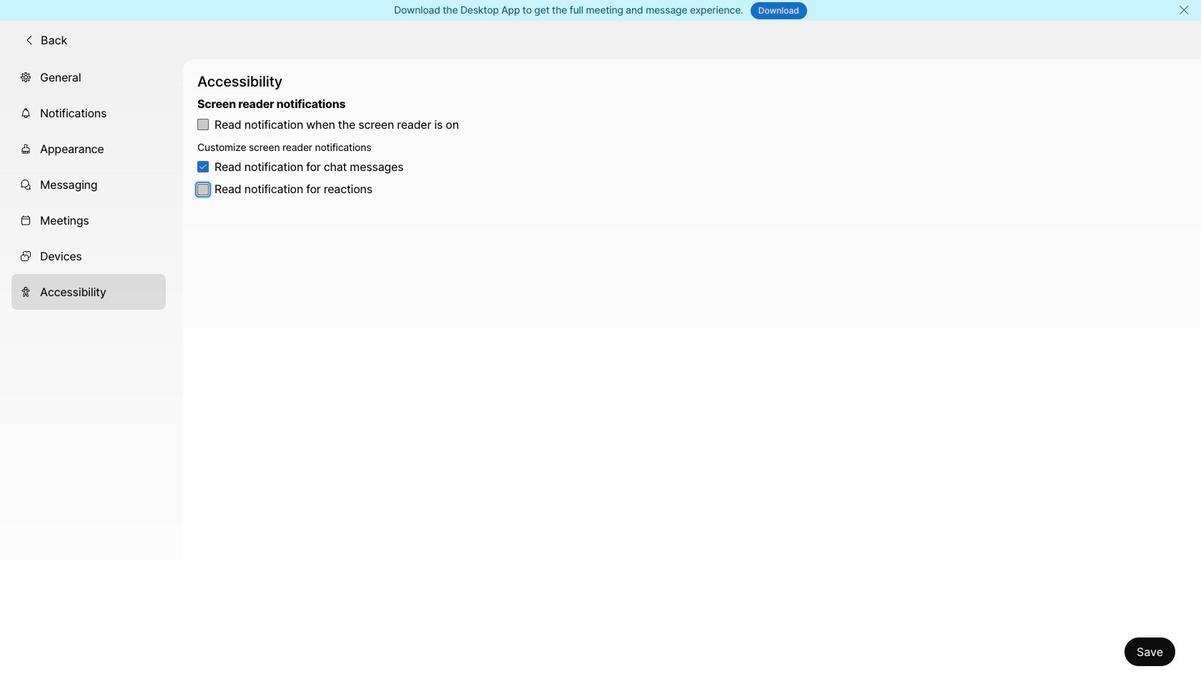 Task type: describe. For each thing, give the bounding box(es) containing it.
cancel_16 image
[[1179, 4, 1190, 16]]

meetings tab
[[11, 202, 166, 238]]

appearance tab
[[11, 131, 166, 166]]

messaging tab
[[11, 166, 166, 202]]



Task type: vqa. For each thing, say whether or not it's contained in the screenshot.
devices tab
yes



Task type: locate. For each thing, give the bounding box(es) containing it.
general tab
[[11, 59, 166, 95]]

notifications tab
[[11, 95, 166, 131]]

devices tab
[[11, 238, 166, 274]]

accessibility tab
[[11, 274, 166, 310]]

settings navigation
[[0, 59, 183, 689]]



